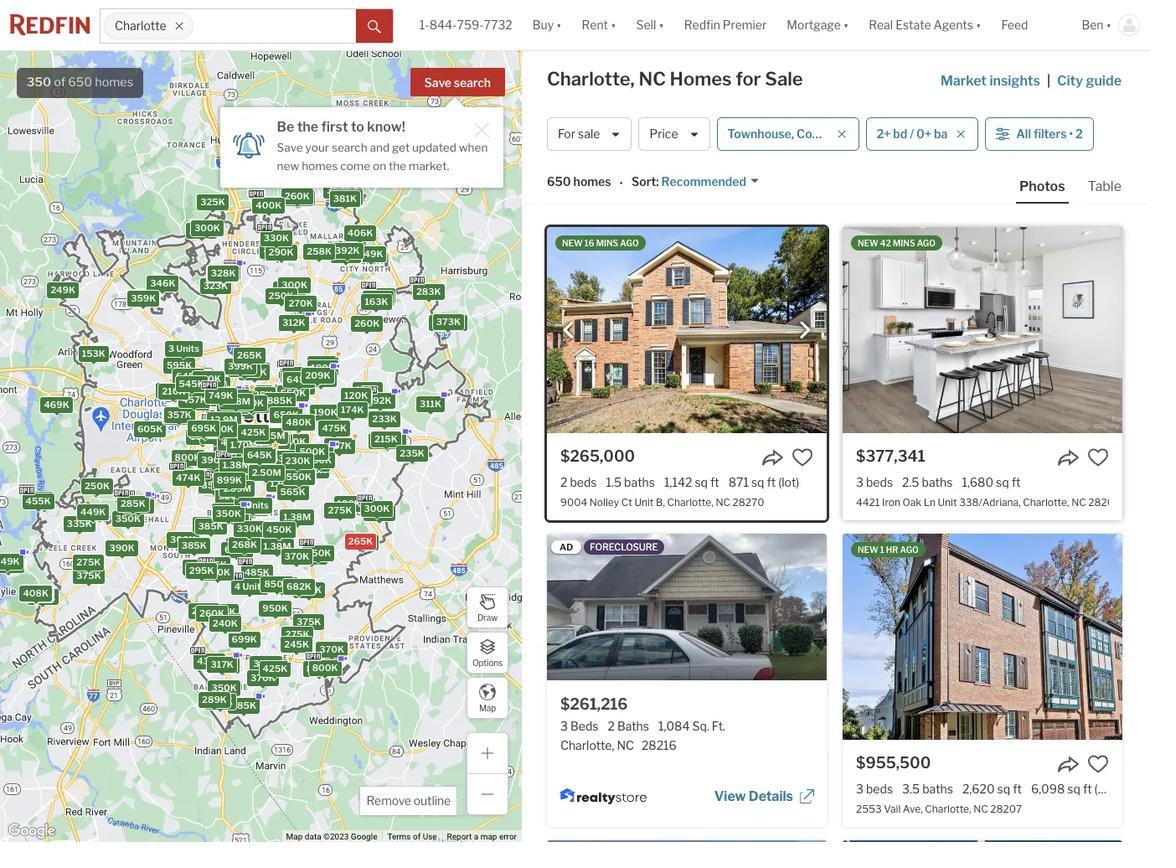 Task type: describe. For each thing, give the bounding box(es) containing it.
0 vertical spatial 317k
[[211, 268, 234, 279]]

283k
[[416, 286, 441, 297]]

2 686k from the top
[[270, 579, 295, 591]]

2 horizontal spatial 442k
[[333, 249, 358, 261]]

675k
[[224, 544, 249, 556]]

real
[[869, 18, 893, 32]]

baths for $955,500
[[923, 782, 953, 796]]

275k down 950k
[[285, 628, 309, 640]]

photo of 2553 vail ave, charlotte, nc 28207 image
[[843, 534, 1123, 740]]

650k up 950k
[[269, 579, 295, 591]]

rent
[[582, 18, 608, 32]]

2 horizontal spatial 359k
[[201, 480, 226, 491]]

homes
[[670, 68, 732, 90]]

650 inside the 650 homes •
[[547, 175, 571, 189]]

1 vertical spatial 392k
[[23, 587, 48, 599]]

for
[[736, 68, 761, 90]]

932k
[[259, 430, 284, 442]]

1 vertical spatial 565k
[[280, 486, 305, 497]]

1 vertical spatial 480k
[[306, 454, 331, 466]]

323k
[[203, 280, 228, 292]]

mortgage ▾
[[787, 18, 849, 32]]

remove charlotte image
[[175, 21, 185, 31]]

1 horizontal spatial 685k
[[260, 435, 286, 447]]

335k
[[66, 518, 91, 530]]

sq right 6,098
[[1068, 782, 1081, 796]]

(lot) for $265,000
[[779, 475, 800, 489]]

650k up the 820k
[[208, 423, 233, 435]]

0 horizontal spatial 415k
[[26, 493, 50, 505]]

350 of 650 homes
[[27, 75, 133, 90]]

2 vertical spatial 290k
[[207, 696, 233, 707]]

favorite button checkbox for $377,341
[[1088, 447, 1109, 468]]

baths for $377,341
[[922, 475, 953, 489]]

2+ bd / 0+ ba button
[[866, 117, 979, 151]]

549k
[[305, 448, 330, 460]]

2 vertical spatial 442k
[[24, 587, 49, 599]]

460k
[[280, 436, 306, 447]]

remove
[[367, 793, 411, 808]]

799k
[[208, 392, 233, 404]]

12.9m
[[210, 414, 237, 425]]

248k
[[288, 297, 313, 309]]

5
[[432, 317, 438, 328]]

1 horizontal spatial 357k
[[167, 409, 191, 420]]

6,098
[[1031, 782, 1065, 796]]

0 vertical spatial 367k
[[326, 184, 351, 196]]

feed button
[[992, 0, 1072, 50]]

650k down 729k
[[273, 409, 299, 421]]

(lot) for $955,500
[[1095, 782, 1116, 796]]

2.5 baths
[[902, 475, 953, 489]]

0 vertical spatial 565k
[[222, 393, 247, 405]]

homes inside save your search and get updated when new homes come on the market.
[[302, 159, 338, 172]]

1 vertical spatial 730k
[[209, 423, 233, 434]]

sq for $955,500
[[998, 782, 1011, 796]]

600k
[[225, 393, 251, 404]]

1-844-759-7732 link
[[420, 18, 513, 32]]

all filters • 2 button
[[986, 117, 1094, 151]]

search inside save your search and get updated when new homes come on the market.
[[332, 141, 368, 154]]

filters
[[1034, 127, 1067, 141]]

418k
[[263, 245, 287, 256]]

photo of 1514 falcon st, charlotte, nc 28211 image
[[547, 840, 827, 842]]

remove 2+ bd / 0+ ba image
[[956, 129, 966, 139]]

573k
[[242, 365, 266, 376]]

b,
[[656, 496, 665, 509]]

0 horizontal spatial 315k
[[131, 293, 155, 304]]

0 vertical spatial 225k
[[202, 559, 227, 571]]

0 horizontal spatial 367k
[[131, 292, 155, 304]]

favorite button image for $377,341
[[1088, 447, 1109, 468]]

0 horizontal spatial 245k
[[212, 616, 237, 628]]

options button
[[467, 632, 509, 674]]

0 horizontal spatial 340k
[[130, 292, 156, 304]]

650k up 630k
[[189, 430, 215, 442]]

1 horizontal spatial 560k
[[286, 471, 311, 483]]

1 horizontal spatial 345k
[[240, 502, 266, 514]]

1 vertical spatial 165k
[[356, 384, 379, 395]]

1 vertical spatial 795k
[[259, 431, 284, 443]]

1 vertical spatial 295k
[[189, 565, 214, 576]]

2.20m
[[245, 435, 274, 447]]

price button
[[639, 117, 710, 151]]

408k
[[23, 587, 48, 599]]

275k up 208k at the left of the page
[[269, 247, 293, 259]]

300k down 313k
[[229, 540, 255, 551]]

ft right 6,098
[[1083, 782, 1092, 796]]

ago for $377,341
[[917, 238, 936, 248]]

455k
[[25, 495, 50, 507]]

save search button
[[410, 68, 505, 96]]

3 beds for $955,500
[[856, 782, 893, 796]]

2 vertical spatial 340k
[[240, 442, 266, 454]]

326k
[[211, 267, 235, 279]]

sq right 871 at the bottom of the page
[[752, 475, 765, 489]]

208k
[[276, 284, 302, 295]]

0 vertical spatial 480k
[[286, 417, 311, 428]]

photo of 9004 nolley ct unit b, charlotte, nc 28270 image
[[547, 227, 827, 433]]

2 vertical spatial 375k
[[296, 616, 321, 627]]

terms
[[387, 832, 411, 841]]

1 vertical spatial 485k
[[244, 567, 269, 578]]

the inside save your search and get updated when new homes come on the market.
[[389, 159, 407, 172]]

ago right 16 at the top right of page
[[620, 238, 639, 248]]

favorite button checkbox for $955,500
[[1088, 753, 1109, 775]]

report
[[447, 832, 472, 841]]

ft right 871 at the bottom of the page
[[767, 475, 776, 489]]

2 horizontal spatial 340k
[[281, 317, 306, 329]]

outline
[[414, 793, 451, 808]]

2 vertical spatial 360k
[[210, 659, 236, 671]]

1 horizontal spatial 439k
[[228, 388, 253, 400]]

350k down 285k
[[115, 513, 140, 524]]

300k up 885k
[[287, 379, 312, 391]]

1 horizontal spatial 415k
[[263, 245, 287, 256]]

4421
[[856, 496, 880, 509]]

ad region
[[547, 534, 827, 827]]

• for filters
[[1070, 127, 1073, 141]]

▾ for buy ▾
[[556, 18, 562, 32]]

2 329k from the top
[[210, 268, 235, 279]]

402k
[[24, 587, 49, 598]]

2 horizontal spatial 250k
[[308, 373, 333, 384]]

remove outline button
[[361, 787, 457, 815]]

1 vertical spatial 442k
[[81, 506, 105, 517]]

725k down the 762k
[[248, 389, 272, 401]]

462k
[[283, 369, 308, 381]]

mins for 16
[[596, 238, 619, 248]]

1 vertical spatial 420k
[[23, 588, 48, 599]]

table button
[[1085, 178, 1125, 202]]

▾ for sell ▾
[[659, 18, 664, 32]]

0 vertical spatial 1.38m
[[222, 459, 250, 471]]

1 686k from the top
[[269, 579, 295, 591]]

mortgage
[[787, 18, 841, 32]]

▾ for rent ▾
[[611, 18, 616, 32]]

2 inside "button"
[[1076, 127, 1083, 141]]

• for homes
[[620, 176, 623, 190]]

market insights link
[[941, 54, 1041, 91]]

photo of 4421 iron oak ln unit 338/adriana, charlotte, nc 28269 image
[[843, 227, 1123, 433]]

589k
[[220, 395, 245, 407]]

489k
[[0, 559, 20, 571]]

300k right 199k
[[364, 503, 389, 515]]

0 vertical spatial 165k
[[366, 293, 390, 304]]

rent ▾ button
[[572, 0, 626, 50]]

1 vertical spatial 270k
[[288, 297, 313, 309]]

on
[[373, 159, 386, 172]]

1 horizontal spatial 780k
[[248, 430, 273, 442]]

use
[[423, 832, 437, 841]]

145k
[[162, 386, 186, 398]]

favorite button image for $955,500
[[1088, 753, 1109, 775]]

275k down 311k
[[400, 448, 424, 460]]

575k
[[287, 470, 312, 482]]

of for 350
[[54, 75, 66, 90]]

iron
[[882, 496, 901, 509]]

2 unit from the left
[[938, 496, 957, 509]]

new for $955,500
[[858, 545, 879, 555]]

844-
[[430, 18, 457, 32]]

beds for $265,000
[[570, 475, 597, 489]]

2 horizontal spatial 645k
[[286, 374, 312, 386]]

2 vertical spatial 315k
[[241, 500, 264, 512]]

table
[[1088, 178, 1122, 194]]

save search
[[424, 75, 491, 90]]

240k
[[212, 618, 237, 629]]

1 vertical spatial 605k
[[137, 423, 163, 435]]

1 vertical spatial 289k
[[185, 562, 210, 574]]

0 vertical spatial 2 units
[[221, 396, 252, 408]]

next button image
[[797, 322, 814, 339]]

2 vertical spatial 530k
[[272, 453, 297, 465]]

1 horizontal spatial 770k
[[298, 550, 323, 562]]

when
[[459, 141, 488, 154]]

0 vertical spatial 270k
[[286, 192, 311, 204]]

1.48m
[[222, 395, 250, 407]]

2 vertical spatial 1.38m
[[263, 540, 291, 552]]

photos
[[1020, 178, 1065, 194]]

1,680 sq ft
[[962, 475, 1021, 489]]

0 vertical spatial 359k
[[130, 292, 156, 304]]

and
[[370, 141, 390, 154]]

9004 nolley ct unit b, charlotte, nc 28270
[[561, 496, 764, 509]]

1 horizontal spatial 3 units
[[371, 435, 402, 447]]

885k
[[267, 395, 292, 406]]

1 horizontal spatial 645k
[[247, 449, 272, 461]]

1 vertical spatial 260k
[[354, 318, 379, 329]]

new
[[277, 159, 299, 172]]

1 horizontal spatial 406k
[[347, 227, 373, 239]]

5 units
[[432, 317, 463, 328]]

1 vertical spatial 406k
[[24, 588, 50, 600]]

725k up 659k
[[224, 392, 249, 403]]

1 vertical spatial 381k
[[166, 410, 190, 422]]

465k
[[280, 436, 306, 447]]

data
[[305, 832, 321, 841]]

charlotte, down 3.5 baths
[[925, 803, 972, 815]]

map for map
[[479, 703, 496, 713]]

467k
[[286, 417, 311, 429]]

350k right your
[[332, 152, 358, 164]]

0 vertical spatial 405k
[[333, 191, 359, 203]]

2 vertical spatial 359k
[[0, 557, 21, 569]]

725k up 589k
[[203, 382, 227, 393]]

0 vertical spatial 290k
[[268, 247, 293, 258]]

2 321k from the top
[[211, 268, 234, 279]]

0 vertical spatial 399k
[[227, 360, 253, 372]]

300k up 324k
[[194, 222, 220, 234]]

1 vertical spatial 530k
[[223, 391, 248, 403]]

1 vertical spatial 290k
[[280, 475, 305, 487]]

buy ▾
[[533, 18, 562, 32]]

469k
[[43, 399, 69, 411]]

4421 iron oak ln unit 338/adriana, charlotte, nc 28269
[[856, 496, 1121, 509]]

1.10m
[[270, 477, 296, 489]]

0 horizontal spatial 250k
[[84, 481, 109, 492]]

0 vertical spatial 530k
[[285, 368, 311, 380]]

0 vertical spatial 420k
[[203, 480, 228, 492]]

1 vertical spatial 399k
[[241, 501, 266, 513]]

1 horizontal spatial 449k
[[286, 417, 311, 429]]

0 vertical spatial 485k
[[231, 462, 257, 474]]

oak
[[903, 496, 922, 509]]

595k
[[166, 360, 192, 371]]

0 vertical spatial 780k
[[196, 373, 221, 384]]

1,680
[[962, 475, 994, 489]]

372k
[[265, 246, 289, 258]]

sale
[[765, 68, 803, 90]]

ben ▾
[[1082, 18, 1112, 32]]

350k up 682k
[[305, 547, 331, 559]]

0 vertical spatial 730k
[[196, 373, 221, 384]]

1 horizontal spatial 330k
[[263, 232, 289, 244]]

townhouse, condo
[[728, 127, 833, 141]]

1 vertical spatial 355k
[[220, 508, 245, 520]]

charlotte, right 338/adriana,
[[1023, 496, 1070, 509]]

0 horizontal spatial 357k
[[23, 588, 48, 600]]

350k down the 762k
[[244, 387, 269, 399]]

871 sq ft (lot)
[[729, 475, 800, 489]]

0 vertical spatial 425k
[[241, 427, 265, 438]]

3 up 595k
[[168, 343, 174, 355]]

0 vertical spatial 499k
[[181, 397, 206, 408]]

nc left homes
[[639, 68, 666, 90]]

be the first to know!
[[277, 119, 405, 135]]

275k up 429k on the left of page
[[328, 504, 352, 516]]

275k down 335k
[[76, 556, 100, 568]]

0 vertical spatial 409k
[[256, 199, 281, 210]]

$377,341
[[856, 447, 926, 465]]

1 horizontal spatial 605k
[[241, 365, 267, 377]]

ft for $955,500
[[1013, 782, 1022, 796]]

1 vertical spatial 409k
[[215, 505, 240, 517]]

1-844-759-7732
[[420, 18, 513, 32]]

0 vertical spatial 381k
[[333, 192, 356, 204]]

new 1 hr ago
[[858, 545, 919, 555]]

charlotte, down rent
[[547, 68, 635, 90]]

homes inside the 650 homes •
[[574, 175, 611, 189]]

3 beds for $377,341
[[856, 475, 893, 489]]

0 vertical spatial 795k
[[242, 366, 266, 378]]

beds for $377,341
[[866, 475, 893, 489]]

error
[[499, 832, 517, 841]]

1 vertical spatial 1.20m
[[242, 523, 270, 534]]

0 horizontal spatial 3 units
[[168, 343, 199, 355]]

2 vertical spatial 2 units
[[238, 500, 268, 512]]

1 horizontal spatial 499k
[[211, 422, 237, 434]]

1 vertical spatial 317k
[[210, 659, 233, 670]]

1.09m
[[223, 482, 251, 494]]

899k
[[216, 474, 242, 486]]

market
[[941, 73, 987, 89]]

0 vertical spatial 289k
[[285, 192, 310, 204]]

725k down 12.9m
[[224, 432, 248, 444]]

0 vertical spatial 295k
[[189, 225, 214, 236]]

map region
[[0, 0, 645, 842]]

650k down 559k
[[300, 465, 326, 476]]



Task type: locate. For each thing, give the bounding box(es) containing it.
0 vertical spatial the
[[297, 119, 319, 135]]

1.38m up 899k
[[222, 459, 250, 471]]

search inside save search button
[[454, 75, 491, 90]]

485k up the 4 units
[[244, 567, 269, 578]]

map inside map button
[[479, 703, 496, 713]]

1 horizontal spatial 392k
[[335, 245, 360, 256]]

409k down new
[[256, 199, 281, 210]]

the right on
[[389, 159, 407, 172]]

beds up 4421
[[866, 475, 893, 489]]

1 vertical spatial 325k
[[253, 432, 278, 444]]

draw button
[[467, 587, 509, 628]]

ft up 28207
[[1013, 782, 1022, 796]]

updated
[[412, 141, 457, 154]]

0 horizontal spatial 685k
[[227, 393, 252, 404]]

baths up "ln" on the right bottom
[[922, 475, 953, 489]]

save for save your search and get updated when new homes come on the market.
[[277, 141, 303, 154]]

1 vertical spatial •
[[620, 176, 623, 190]]

560k up 899k
[[210, 460, 236, 471]]

230k
[[285, 455, 310, 467]]

1 unit from the left
[[635, 496, 654, 509]]

1 vertical spatial 360k
[[201, 558, 227, 570]]

350k down 675k
[[205, 566, 230, 578]]

0 vertical spatial 415k
[[263, 245, 287, 256]]

449k left 285k
[[80, 506, 105, 518]]

1 ▾ from the left
[[556, 18, 562, 32]]

1 horizontal spatial 405k
[[333, 191, 359, 203]]

0 horizontal spatial 249k
[[50, 284, 75, 296]]

428k
[[25, 587, 50, 599]]

0 vertical spatial 406k
[[347, 227, 373, 239]]

ft left 871 at the bottom of the page
[[711, 475, 719, 489]]

431k
[[177, 471, 200, 483]]

beds for $955,500
[[866, 782, 893, 796]]

townhouse, condo button
[[717, 117, 859, 151]]

1 vertical spatial 315k
[[131, 293, 155, 304]]

2 units
[[221, 396, 252, 408], [239, 443, 270, 455], [238, 500, 268, 512]]

495k
[[220, 437, 246, 448]]

nc left 28270
[[716, 496, 731, 509]]

1 favorite button image from the top
[[1088, 447, 1109, 468]]

remove townhouse, condo image
[[837, 129, 847, 139]]

0 vertical spatial •
[[1070, 127, 1073, 141]]

save inside button
[[424, 75, 452, 90]]

new left 16 at the top right of page
[[562, 238, 583, 248]]

map
[[481, 832, 497, 841]]

362k
[[23, 587, 48, 599]]

0 vertical spatial of
[[54, 75, 66, 90]]

309k up 885k
[[286, 380, 311, 392]]

381k down 160k
[[166, 410, 190, 422]]

• inside "button"
[[1070, 127, 1073, 141]]

get
[[392, 141, 410, 154]]

162k
[[345, 391, 368, 403]]

290k down '240k'
[[207, 696, 233, 707]]

bd
[[893, 127, 908, 141]]

0 horizontal spatial 405k
[[220, 400, 245, 411]]

290k up 208k at the left of the page
[[268, 247, 293, 258]]

1 321k from the top
[[211, 267, 234, 279]]

favorite button checkbox
[[792, 447, 814, 468], [1088, 447, 1109, 468], [1088, 753, 1109, 775]]

6 ▾ from the left
[[1106, 18, 1112, 32]]

1 horizontal spatial 367k
[[326, 184, 351, 196]]

favorite button image
[[792, 447, 814, 468]]

0 horizontal spatial 565k
[[222, 393, 247, 405]]

the
[[297, 119, 319, 135], [389, 159, 407, 172]]

2 horizontal spatial 260k
[[354, 318, 379, 329]]

ft for $265,000
[[711, 475, 719, 489]]

new left '42'
[[858, 238, 879, 248]]

of for terms
[[413, 832, 421, 841]]

1 3 beds from the top
[[856, 475, 893, 489]]

report a map error link
[[447, 832, 517, 841]]

• inside the 650 homes •
[[620, 176, 623, 190]]

unit left "b,"
[[635, 496, 654, 509]]

375k down the 627k
[[296, 616, 321, 627]]

baths
[[624, 475, 655, 489], [922, 475, 953, 489], [923, 782, 953, 796]]

3 up 4421
[[856, 475, 864, 489]]

425k up "1.70m"
[[241, 427, 265, 438]]

1 vertical spatial 3 beds
[[856, 782, 893, 796]]

ago
[[620, 238, 639, 248], [917, 238, 936, 248], [900, 545, 919, 555]]

all
[[1017, 127, 1031, 141]]

3 beds up 2553
[[856, 782, 893, 796]]

275k
[[269, 247, 293, 259], [400, 448, 424, 460], [328, 504, 352, 516], [76, 556, 100, 568], [285, 628, 309, 640]]

None search field
[[194, 9, 356, 43]]

google image
[[4, 820, 59, 842]]

save your search and get updated when new homes come on the market.
[[277, 141, 488, 172]]

1 vertical spatial 685k
[[260, 435, 286, 447]]

290k down "230k"
[[280, 475, 305, 487]]

357k
[[167, 409, 191, 420], [23, 588, 48, 600]]

0 horizontal spatial 392k
[[23, 587, 48, 599]]

0 vertical spatial 375k
[[331, 153, 356, 164]]

0 horizontal spatial 345k
[[201, 480, 226, 492]]

baths for $265,000
[[624, 475, 655, 489]]

447k
[[81, 506, 105, 518]]

(lot) down favorite button icon
[[779, 475, 800, 489]]

457k
[[182, 394, 206, 406]]

695k
[[191, 422, 216, 434]]

530k down 460k
[[272, 453, 297, 465]]

▾ for ben ▾
[[1106, 18, 1112, 32]]

0 vertical spatial 3 units
[[168, 343, 199, 355]]

unit right "ln" on the right bottom
[[938, 496, 957, 509]]

367k down 346k
[[131, 292, 155, 304]]

1 vertical spatial 250k
[[308, 373, 333, 384]]

1 vertical spatial 780k
[[248, 430, 273, 442]]

190k up 475k at the bottom left of page
[[313, 407, 337, 418]]

160k
[[167, 388, 191, 399]]

save for save search
[[424, 75, 452, 90]]

409k down 1.09m
[[215, 505, 240, 517]]

770k up 749k on the left top
[[196, 373, 220, 384]]

559k
[[304, 448, 330, 460]]

nc
[[639, 68, 666, 90], [716, 496, 731, 509], [1072, 496, 1087, 509], [974, 803, 989, 815]]

225k up '240k'
[[192, 605, 216, 617]]

guide
[[1086, 73, 1122, 89]]

165k down the 279k
[[366, 293, 390, 304]]

245k down '4'
[[212, 616, 237, 628]]

favorite button image
[[1088, 447, 1109, 468], [1088, 753, 1109, 775]]

1 horizontal spatial 245k
[[284, 638, 309, 650]]

charlotte, down 1,142 sq ft
[[667, 496, 714, 509]]

your
[[305, 141, 329, 154]]

ago right hr
[[900, 545, 919, 555]]

1.20m up 268k
[[242, 523, 270, 534]]

1 vertical spatial map
[[286, 832, 303, 841]]

$265,000
[[561, 447, 635, 465]]

360k down 346k
[[131, 293, 156, 304]]

3 down 233k
[[371, 435, 377, 447]]

605k
[[241, 365, 267, 377], [137, 423, 163, 435]]

1 horizontal spatial save
[[424, 75, 452, 90]]

1 vertical spatial 425k
[[262, 662, 287, 674]]

685k
[[227, 393, 252, 404], [260, 435, 286, 447]]

▾ right buy
[[556, 18, 562, 32]]

1 horizontal spatial unit
[[938, 496, 957, 509]]

381k down come
[[333, 192, 356, 204]]

favorite button checkbox for $265,000
[[792, 447, 814, 468]]

draw
[[478, 612, 498, 622]]

0 vertical spatial 360k
[[131, 293, 156, 304]]

1 vertical spatial 770k
[[298, 550, 323, 562]]

0 horizontal spatial save
[[277, 141, 303, 154]]

313k
[[242, 502, 266, 513]]

350k left 313k
[[215, 507, 241, 519]]

355k
[[240, 398, 265, 410], [220, 508, 245, 520]]

1 horizontal spatial •
[[1070, 127, 1073, 141]]

save up new
[[277, 141, 303, 154]]

730k
[[196, 373, 221, 384], [209, 423, 233, 434]]

1 vertical spatial 357k
[[23, 588, 48, 600]]

624k
[[178, 453, 203, 465]]

1 mins from the left
[[596, 238, 619, 248]]

map for map data ©2023 google
[[286, 832, 303, 841]]

0 vertical spatial 449k
[[286, 417, 311, 429]]

0 vertical spatial save
[[424, 75, 452, 90]]

0 horizontal spatial 375k
[[76, 569, 101, 581]]

submit search image
[[368, 20, 381, 33]]

0 vertical spatial 245k
[[212, 616, 237, 628]]

700k
[[298, 550, 324, 562]]

430k
[[264, 429, 289, 440]]

440k
[[333, 249, 359, 261]]

1 horizontal spatial 565k
[[280, 486, 305, 497]]

real estate agents ▾
[[869, 18, 982, 32]]

300k left 675k
[[170, 534, 195, 545]]

1 horizontal spatial map
[[479, 703, 496, 713]]

for
[[558, 127, 576, 141]]

0 horizontal spatial (lot)
[[779, 475, 800, 489]]

499k up 342k
[[181, 397, 206, 408]]

315k left 258k
[[269, 245, 292, 257]]

225k down 675k
[[202, 559, 227, 571]]

0 horizontal spatial mins
[[596, 238, 619, 248]]

market.
[[409, 159, 449, 172]]

329k
[[210, 267, 235, 279], [210, 268, 235, 279]]

▾ inside dropdown button
[[976, 18, 982, 32]]

1 vertical spatial 330k
[[236, 523, 262, 535]]

2 3 beds from the top
[[856, 782, 893, 796]]

1 horizontal spatial search
[[454, 75, 491, 90]]

439k up 659k
[[228, 388, 253, 400]]

map button
[[467, 677, 509, 719]]

recommended
[[662, 175, 747, 189]]

289k right 395k
[[285, 192, 310, 204]]

▾ for mortgage ▾
[[844, 18, 849, 32]]

baths up ct
[[624, 475, 655, 489]]

2 vertical spatial 289k
[[202, 694, 227, 706]]

5 ▾ from the left
[[976, 18, 982, 32]]

map
[[479, 703, 496, 713], [286, 832, 303, 841]]

1 329k from the top
[[210, 267, 235, 279]]

0 vertical spatial 260k
[[284, 190, 309, 202]]

0 horizontal spatial 409k
[[215, 505, 240, 517]]

new for $377,341
[[858, 238, 879, 248]]

645k up 160k
[[176, 371, 201, 382]]

360k down '240k'
[[210, 659, 236, 671]]

1,142
[[664, 475, 692, 489]]

0 horizontal spatial 770k
[[196, 373, 220, 384]]

480k
[[286, 417, 311, 428], [306, 454, 331, 466]]

1 horizontal spatial 250k
[[268, 290, 293, 302]]

1 horizontal spatial the
[[389, 159, 407, 172]]

725k
[[203, 382, 227, 393], [248, 389, 272, 401], [224, 392, 249, 403], [224, 432, 248, 444]]

0 vertical spatial 650
[[68, 75, 92, 90]]

3 ▾ from the left
[[659, 18, 664, 32]]

2 horizontal spatial homes
[[574, 175, 611, 189]]

ben
[[1082, 18, 1104, 32]]

1 vertical spatial 650
[[547, 175, 571, 189]]

sq for $377,341
[[996, 475, 1009, 489]]

289k
[[285, 192, 310, 204], [185, 562, 210, 574], [202, 694, 227, 706]]

sell ▾ button
[[626, 0, 674, 50]]

mins right '42'
[[893, 238, 915, 248]]

2 favorite button image from the top
[[1088, 753, 1109, 775]]

3 beds up 4421
[[856, 475, 893, 489]]

359k
[[130, 292, 156, 304], [201, 480, 226, 491], [0, 557, 21, 569]]

1 vertical spatial 1.38m
[[283, 511, 311, 523]]

0 horizontal spatial 560k
[[210, 460, 236, 471]]

373k
[[436, 316, 460, 328]]

1.70m
[[230, 439, 257, 451]]

375k right your
[[331, 153, 356, 164]]

699k up the 820k
[[208, 423, 234, 435]]

650 homes •
[[547, 175, 623, 190]]

1 horizontal spatial homes
[[302, 159, 338, 172]]

ft for $377,341
[[1012, 475, 1021, 489]]

317k
[[211, 268, 234, 279], [210, 659, 233, 670]]

289k up '280k'
[[185, 562, 210, 574]]

338/adriana,
[[960, 496, 1021, 509]]

120k
[[344, 390, 368, 402]]

1 vertical spatial 309k
[[241, 500, 266, 512]]

250k
[[268, 290, 293, 302], [308, 373, 333, 384], [84, 481, 109, 492]]

0 vertical spatial 190k
[[311, 358, 335, 369]]

375k
[[331, 153, 356, 164], [76, 569, 101, 581], [296, 616, 321, 627]]

1 vertical spatial 449k
[[80, 506, 105, 518]]

3.5
[[902, 782, 920, 796]]

1 vertical spatial 190k
[[313, 407, 337, 418]]

mins right 16 at the top right of page
[[596, 238, 619, 248]]

3 units
[[168, 343, 199, 355], [371, 435, 402, 447]]

699k down '240k'
[[231, 634, 257, 645]]

442k
[[333, 249, 358, 261], [81, 506, 105, 517], [24, 587, 49, 599]]

0 horizontal spatial the
[[297, 119, 319, 135]]

315k down 1.09m
[[241, 500, 264, 512]]

new left 1
[[858, 545, 879, 555]]

2 ▾ from the left
[[611, 18, 616, 32]]

2 vertical spatial 250k
[[84, 481, 109, 492]]

favorite button checkbox up the 871 sq ft (lot)
[[792, 447, 814, 468]]

• left sort
[[620, 176, 623, 190]]

449k up 465k
[[286, 417, 311, 429]]

1 horizontal spatial 249k
[[358, 248, 383, 260]]

4 ▾ from the left
[[844, 18, 849, 32]]

1.38m right 268k
[[263, 540, 291, 552]]

429k
[[350, 536, 375, 548]]

0 horizontal spatial •
[[620, 176, 623, 190]]

342k
[[166, 409, 191, 420]]

1 vertical spatial 367k
[[131, 292, 155, 304]]

499k up 495k
[[211, 422, 237, 434]]

525k
[[179, 379, 204, 391], [159, 384, 183, 396], [297, 584, 321, 596]]

mins for 42
[[893, 238, 915, 248]]

3
[[168, 343, 174, 355], [371, 435, 377, 447], [856, 475, 864, 489], [856, 782, 864, 796]]

300k up 248k
[[281, 279, 307, 291]]

▾ right the 'mortgage'
[[844, 18, 849, 32]]

previous button image
[[561, 322, 577, 339]]

beds up 9004
[[570, 475, 597, 489]]

new 42 mins ago
[[858, 238, 936, 248]]

3 units down 233k
[[371, 435, 402, 447]]

956k
[[259, 433, 284, 445]]

ago for $955,500
[[900, 545, 919, 555]]

2 horizontal spatial 315k
[[269, 245, 292, 257]]

1 vertical spatial homes
[[302, 159, 338, 172]]

3 up 2553
[[856, 782, 864, 796]]

199k
[[337, 498, 361, 510]]

sq for $265,000
[[695, 475, 708, 489]]

ct
[[621, 496, 632, 509]]

579k
[[242, 365, 266, 376]]

1 vertical spatial of
[[413, 832, 421, 841]]

nc down 2,620
[[974, 803, 989, 815]]

0 horizontal spatial unit
[[635, 496, 654, 509]]

415k
[[263, 245, 287, 256], [26, 493, 50, 505]]

276k
[[126, 500, 151, 512]]

premier
[[723, 18, 767, 32]]

estate
[[896, 18, 931, 32]]

627k
[[286, 581, 311, 592]]

7732
[[484, 18, 513, 32]]

be the first to know! dialog
[[220, 97, 503, 187]]

0 horizontal spatial 406k
[[24, 588, 50, 600]]

28269
[[1089, 496, 1121, 509]]

0 vertical spatial 699k
[[208, 423, 234, 435]]

favorite button checkbox up 6,098 sq ft (lot)
[[1088, 753, 1109, 775]]

▾ right sell at the right top
[[659, 18, 664, 32]]

sq right 1,142
[[695, 475, 708, 489]]

nc left 28269
[[1072, 496, 1087, 509]]

317k up 323k
[[211, 268, 234, 279]]

photo of 13339 savannah point dr, charlotte, nc 28273 image
[[843, 840, 1123, 842]]

530k
[[285, 368, 311, 380], [223, 391, 248, 403], [272, 453, 297, 465]]

1 vertical spatial 699k
[[231, 634, 257, 645]]

1.20m down 2.20m
[[245, 449, 273, 461]]

2 vertical spatial 295k
[[30, 590, 55, 602]]

2 mins from the left
[[893, 238, 915, 248]]

350k down '240k'
[[211, 682, 237, 694]]

375k down 335k
[[76, 569, 101, 581]]

1 vertical spatial 2 units
[[239, 443, 270, 455]]

0 vertical spatial 3 beds
[[856, 475, 893, 489]]

0 horizontal spatial 499k
[[181, 397, 206, 408]]

2 horizontal spatial 375k
[[331, 153, 356, 164]]

350
[[27, 75, 51, 90]]

436k
[[262, 245, 288, 256]]

▾ right 'ben'
[[1106, 18, 1112, 32]]

345k right the 431k
[[201, 480, 226, 492]]

270k down 208k at the left of the page
[[288, 297, 313, 309]]

0 vertical spatial 309k
[[286, 380, 311, 392]]

save inside save your search and get updated when new homes come on the market.
[[277, 141, 303, 154]]

225k
[[202, 559, 227, 571], [192, 605, 216, 617]]

1 vertical spatial 405k
[[220, 400, 245, 411]]

save down 844-
[[424, 75, 452, 90]]

560k
[[210, 460, 236, 471], [286, 471, 311, 483]]



Task type: vqa. For each thing, say whether or not it's contained in the screenshot.
the left This
no



